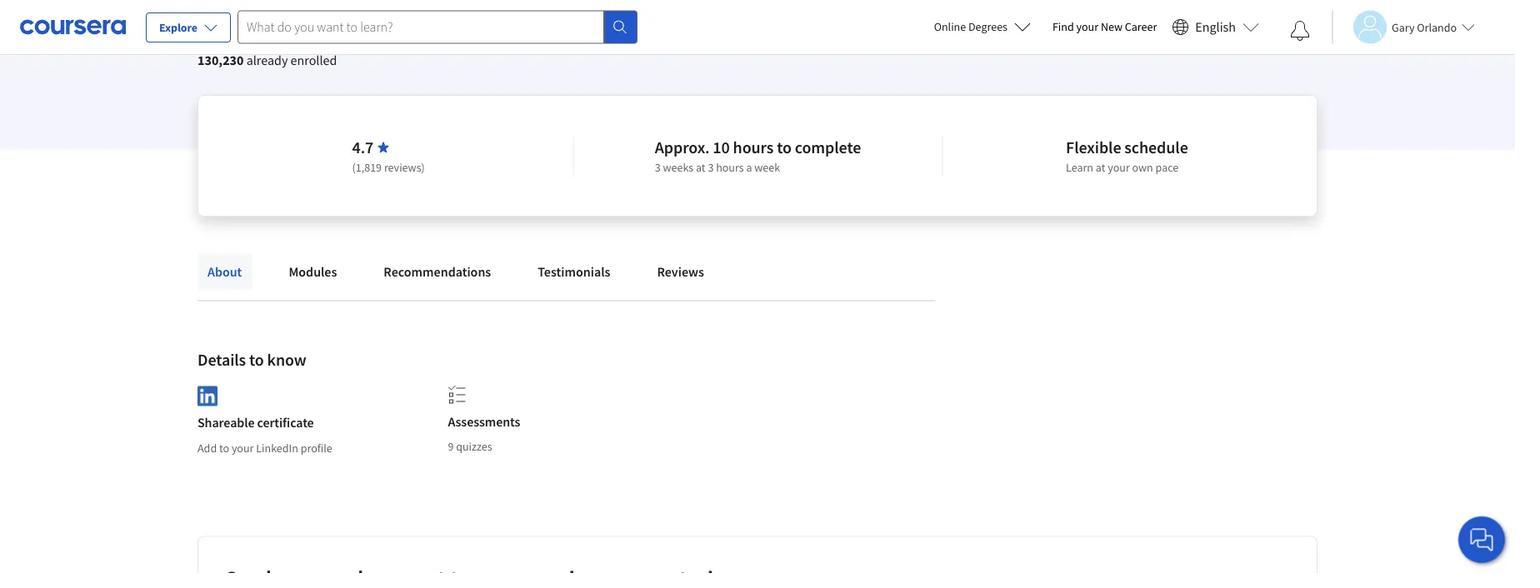 Task type: locate. For each thing, give the bounding box(es) containing it.
at
[[696, 160, 706, 175], [1096, 160, 1106, 175]]

0 vertical spatial to
[[777, 137, 792, 158]]

to right add
[[219, 441, 229, 456]]

3
[[655, 160, 661, 175], [708, 160, 714, 175]]

available
[[412, 3, 456, 18]]

9
[[448, 439, 454, 454]]

hours
[[733, 137, 774, 158], [716, 160, 744, 175]]

starts
[[235, 13, 262, 26]]

reviews
[[657, 263, 704, 280]]

(1,819 reviews)
[[352, 160, 425, 175]]

add
[[198, 441, 217, 456]]

enrolled
[[291, 52, 337, 68]]

find your new career
[[1053, 19, 1157, 34]]

explore
[[159, 20, 198, 35]]

to left know
[[249, 350, 264, 371]]

1 3 from the left
[[655, 160, 661, 175]]

1 horizontal spatial to
[[249, 350, 264, 371]]

at right weeks
[[696, 160, 706, 175]]

your left own at right
[[1108, 160, 1130, 175]]

linkedin
[[256, 441, 298, 456]]

0 horizontal spatial 3
[[655, 160, 661, 175]]

1 vertical spatial to
[[249, 350, 264, 371]]

0 vertical spatial hours
[[733, 137, 774, 158]]

1 horizontal spatial at
[[1096, 160, 1106, 175]]

0 horizontal spatial your
[[232, 441, 254, 456]]

reviews)
[[384, 160, 425, 175]]

2 vertical spatial to
[[219, 441, 229, 456]]

None search field
[[238, 10, 638, 44]]

your right find
[[1077, 19, 1099, 34]]

already
[[246, 52, 288, 68]]

new
[[1101, 19, 1123, 34]]

financial aid available button
[[346, 3, 456, 18]]

aid
[[393, 3, 409, 18]]

0 vertical spatial your
[[1077, 19, 1099, 34]]

to up week
[[777, 137, 792, 158]]

english
[[1196, 19, 1236, 35]]

recommendations
[[384, 263, 491, 280]]

explore button
[[146, 13, 231, 43]]

9 quizzes
[[448, 439, 492, 454]]

1 vertical spatial your
[[1108, 160, 1130, 175]]

to for your
[[219, 441, 229, 456]]

profile
[[301, 441, 332, 456]]

certificate
[[257, 415, 314, 432]]

add to your linkedin profile
[[198, 441, 332, 456]]

1 horizontal spatial your
[[1077, 19, 1099, 34]]

at inside flexible schedule learn at your own pace
[[1096, 160, 1106, 175]]

to for know
[[249, 350, 264, 371]]

2 at from the left
[[1096, 160, 1106, 175]]

to inside the approx. 10 hours to complete 3 weeks at 3 hours a week
[[777, 137, 792, 158]]

0 horizontal spatial at
[[696, 160, 706, 175]]

approx. 10 hours to complete 3 weeks at 3 hours a week
[[655, 137, 861, 175]]

flexible
[[1066, 137, 1122, 158]]

starts nov 16 button
[[198, 0, 333, 37]]

3 down 10
[[708, 160, 714, 175]]

reviews link
[[647, 253, 714, 290]]

gary orlando
[[1392, 20, 1457, 35]]

hours up a
[[733, 137, 774, 158]]

financial aid available
[[346, 3, 456, 18]]

recommendations link
[[374, 253, 501, 290]]

3 left weeks
[[655, 160, 661, 175]]

online degrees button
[[921, 8, 1044, 45]]

at right the learn
[[1096, 160, 1106, 175]]

your
[[1077, 19, 1099, 34], [1108, 160, 1130, 175], [232, 441, 254, 456]]

shareable certificate
[[198, 415, 314, 432]]

0 horizontal spatial to
[[219, 441, 229, 456]]

hours left a
[[716, 160, 744, 175]]

weeks
[[663, 160, 694, 175]]

pace
[[1156, 160, 1179, 175]]

to
[[777, 137, 792, 158], [249, 350, 264, 371], [219, 441, 229, 456]]

1 at from the left
[[696, 160, 706, 175]]

your down shareable certificate
[[232, 441, 254, 456]]

english button
[[1166, 0, 1266, 54]]

2 horizontal spatial your
[[1108, 160, 1130, 175]]

2 horizontal spatial to
[[777, 137, 792, 158]]

1 horizontal spatial 3
[[708, 160, 714, 175]]

at inside the approx. 10 hours to complete 3 weeks at 3 hours a week
[[696, 160, 706, 175]]

4.7
[[352, 137, 374, 158]]



Task type: describe. For each thing, give the bounding box(es) containing it.
testimonials link
[[528, 253, 621, 290]]

assessments
[[448, 413, 520, 430]]

chat with us image
[[1469, 527, 1495, 554]]

own
[[1132, 160, 1154, 175]]

1 vertical spatial hours
[[716, 160, 744, 175]]

degrees
[[969, 19, 1008, 34]]

coursera image
[[20, 14, 126, 40]]

16
[[285, 13, 296, 26]]

online
[[934, 19, 966, 34]]

career
[[1125, 19, 1157, 34]]

schedule
[[1125, 137, 1188, 158]]

130,230
[[198, 52, 244, 68]]

gary
[[1392, 20, 1415, 35]]

details
[[198, 350, 246, 371]]

testimonials
[[538, 263, 611, 280]]

2 3 from the left
[[708, 160, 714, 175]]

(1,819
[[352, 160, 382, 175]]

orlando
[[1417, 20, 1457, 35]]

complete
[[795, 137, 861, 158]]

show notifications image
[[1290, 21, 1310, 41]]

nov
[[264, 13, 283, 26]]

flexible schedule learn at your own pace
[[1066, 137, 1188, 175]]

find
[[1053, 19, 1074, 34]]

online degrees
[[934, 19, 1008, 34]]

approx.
[[655, 137, 710, 158]]

shareable
[[198, 415, 255, 432]]

modules
[[289, 263, 337, 280]]

What do you want to learn? text field
[[238, 10, 604, 44]]

2 vertical spatial your
[[232, 441, 254, 456]]

week
[[755, 160, 780, 175]]

modules link
[[279, 253, 347, 290]]

your inside flexible schedule learn at your own pace
[[1108, 160, 1130, 175]]

details to know
[[198, 350, 307, 371]]

about
[[208, 263, 242, 280]]

10
[[713, 137, 730, 158]]

130,230 already enrolled
[[198, 52, 337, 68]]

about link
[[198, 253, 252, 290]]

gary orlando button
[[1332, 10, 1475, 44]]

a
[[746, 160, 752, 175]]

financial
[[346, 3, 391, 18]]

learn
[[1066, 160, 1094, 175]]

find your new career link
[[1044, 17, 1166, 38]]

starts nov 16
[[235, 13, 296, 26]]

quizzes
[[456, 439, 492, 454]]

know
[[267, 350, 307, 371]]



Task type: vqa. For each thing, say whether or not it's contained in the screenshot.
Free:
no



